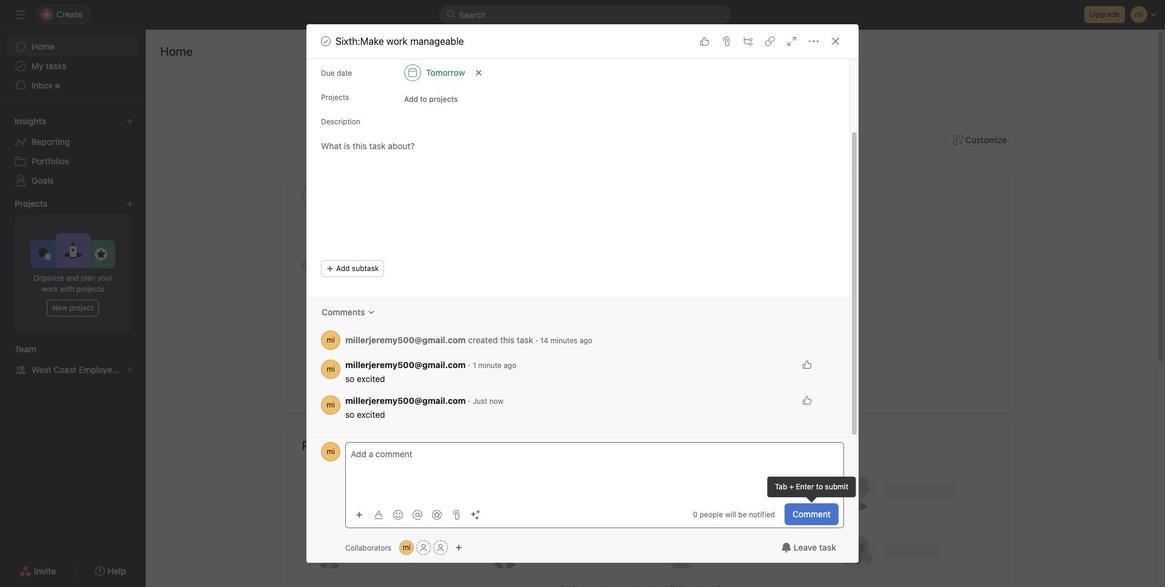 Task type: locate. For each thing, give the bounding box(es) containing it.
1 vertical spatial mark complete image
[[300, 259, 314, 273]]

emoji image
[[393, 510, 403, 520]]

2 open user profile image from the top
[[321, 360, 340, 379]]

prominent image
[[447, 10, 456, 19]]

1 vertical spatial mark complete checkbox
[[300, 259, 314, 273]]

add or remove collaborators image
[[399, 541, 414, 555]]

list item
[[676, 213, 706, 244]]

toolbar
[[351, 506, 487, 523]]

2 vertical spatial open user profile image
[[321, 442, 340, 462]]

1 horizontal spatial mark complete image
[[319, 34, 333, 49]]

0 likes. click to like this task comment image
[[802, 396, 812, 405]]

0 vertical spatial mark complete image
[[319, 34, 333, 49]]

comments image
[[367, 309, 375, 316]]

appreciations image
[[432, 510, 442, 520]]

main content
[[306, 0, 850, 437]]

insights element
[[0, 110, 146, 193]]

ai assist options (upgrade) image
[[471, 510, 481, 520]]

hide sidebar image
[[16, 10, 25, 19]]

0 horizontal spatial mark complete checkbox
[[300, 259, 314, 273]]

more actions for this task image
[[809, 36, 819, 46]]

mark complete image
[[319, 34, 333, 49], [300, 259, 314, 273]]

0 vertical spatial open user profile image
[[321, 331, 340, 350]]

teams element
[[0, 339, 146, 382]]

clear due date image
[[475, 69, 483, 76]]

1 vertical spatial open user profile image
[[321, 360, 340, 379]]

attachments: add a file to this task,  sixth:make work manageable image
[[722, 36, 731, 46]]

copy task link image
[[765, 36, 775, 46]]

add or remove collaborators image
[[455, 544, 463, 552]]

Mark complete checkbox
[[319, 34, 333, 49], [300, 259, 314, 273]]

0 vertical spatial mark complete checkbox
[[319, 34, 333, 49]]

0 likes. click to like this task comment image
[[802, 360, 812, 370]]

tooltip
[[768, 477, 856, 501]]

main content inside sixth:make work manageable dialog
[[306, 0, 850, 437]]

add profile photo image
[[302, 181, 331, 210]]

0 horizontal spatial mark complete image
[[300, 259, 314, 273]]

3 open user profile image from the top
[[321, 442, 340, 462]]

open user profile image
[[321, 331, 340, 350], [321, 360, 340, 379], [321, 442, 340, 462]]

1 horizontal spatial mark complete checkbox
[[319, 34, 333, 49]]

projects element
[[0, 193, 146, 339]]



Task type: vqa. For each thing, say whether or not it's contained in the screenshot.
INBOX link
no



Task type: describe. For each thing, give the bounding box(es) containing it.
add subtask image
[[743, 36, 753, 46]]

global element
[[0, 30, 146, 103]]

mark complete checkbox inside sixth:make work manageable dialog
[[319, 34, 333, 49]]

insert an object image
[[356, 511, 363, 519]]

close task pane image
[[831, 36, 841, 46]]

open user profile image
[[321, 396, 340, 415]]

sixth:make work manageable dialog
[[306, 0, 859, 563]]

full screen image
[[787, 36, 797, 46]]

attach a file or paste an image image
[[452, 510, 461, 520]]

formatting image
[[374, 510, 384, 520]]

1 open user profile image from the top
[[321, 331, 340, 350]]

toolbar inside sixth:make work manageable dialog
[[351, 506, 487, 523]]

0 likes. click to like this task image
[[700, 36, 709, 46]]

at mention image
[[413, 510, 422, 520]]



